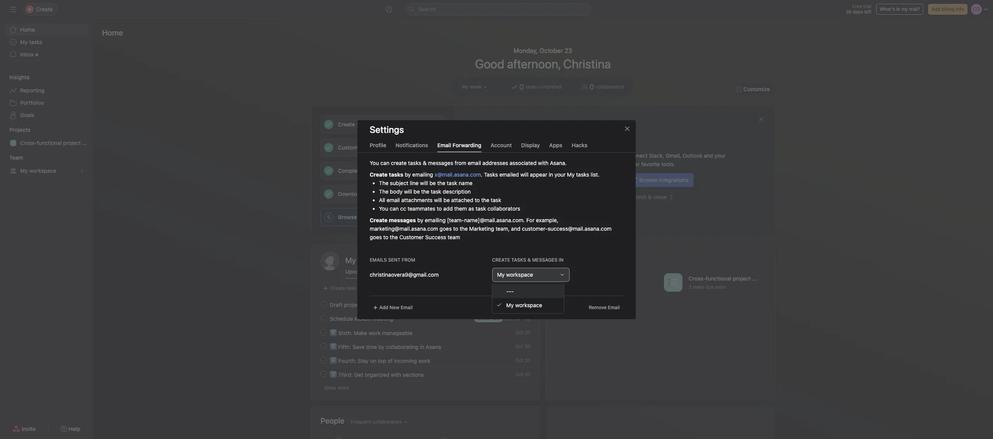 Task type: locate. For each thing, give the bounding box(es) containing it.
completed image
[[319, 342, 328, 351], [319, 356, 328, 365], [319, 370, 328, 379]]

2 vertical spatial my workspace
[[506, 302, 542, 308]]

settings
[[370, 124, 404, 135]]

christina
[[563, 56, 611, 71]]

completed image for schedule
[[319, 314, 328, 323]]

browse integrations
[[639, 177, 689, 183]]

completed
[[538, 84, 562, 90]]

1 vertical spatial functional
[[706, 275, 731, 282]]

create inside button
[[330, 285, 345, 291]]

3 oct 30 button from the top
[[515, 357, 531, 363]]

cross- for cross-functional project plan
[[20, 140, 37, 146]]

0 vertical spatial messages
[[428, 160, 453, 166]]

email down body
[[387, 197, 400, 203]]

tasks down notifications button
[[408, 160, 421, 166]]

projects down 'success@mail.asana.com'
[[556, 255, 584, 264]]

plan inside the projects element
[[82, 140, 93, 146]]

0 vertical spatial can
[[380, 160, 389, 166]]

0 vertical spatial you
[[370, 160, 379, 166]]

left
[[864, 9, 872, 15]]

my tasks link
[[5, 36, 88, 48]]

completed image
[[319, 300, 328, 309], [319, 314, 328, 323], [319, 328, 328, 337]]

from up x@mail.asana.com 'link'
[[455, 160, 466, 166]]

work right make
[[369, 330, 381, 336]]

success
[[425, 234, 446, 240]]

by right time
[[378, 344, 384, 350]]

create for create messages
[[370, 217, 388, 223]]

customer
[[399, 234, 424, 240]]

my down ---
[[506, 302, 514, 308]]

0 horizontal spatial with
[[391, 371, 401, 378]]

1 horizontal spatial project
[[344, 301, 361, 308]]

0 vertical spatial by
[[405, 171, 411, 178]]

1 vertical spatial email
[[387, 197, 400, 203]]

tasks inside cross-functional project plan 3 tasks due soon
[[693, 284, 704, 290]]

add left new
[[379, 305, 388, 310]]

2 vertical spatial by
[[378, 344, 384, 350]]

create up the subject
[[391, 160, 407, 166]]

workspace inside teams element
[[29, 167, 56, 174]]

from right sent at the bottom of page
[[402, 257, 415, 263]]

project inside cross-functional project plan 3 tasks due soon
[[733, 275, 751, 282]]

create tasks by emailing x@mail.asana.com . tasks emailed will appear in your my tasks list. the subject line will be the task name the body will be the task description all email attachments will be attached to the task you can cc teammates to add them as task collaborators
[[370, 171, 599, 212]]

home inside global element
[[20, 26, 35, 33]]

1 horizontal spatial plan
[[752, 275, 763, 282]]

with down of
[[391, 371, 401, 378]]

1 horizontal spatial functional
[[706, 275, 731, 282]]

in left asana
[[420, 344, 424, 350]]

completed image left 6️⃣
[[319, 328, 328, 337]]

get
[[354, 371, 363, 378]]

free trial 30 days left
[[846, 3, 872, 15]]

0 horizontal spatial goes
[[370, 234, 382, 240]]

oct 30 button for 3️⃣ third: get organized with sections
[[515, 371, 531, 377]]

tasks right 3
[[693, 284, 704, 290]]

--- link
[[492, 284, 564, 298]]

profile
[[370, 142, 386, 148]]

the
[[437, 180, 445, 186], [421, 188, 429, 195], [481, 197, 489, 203], [460, 225, 468, 232], [390, 234, 398, 240]]

0 horizontal spatial my workspace link
[[5, 165, 88, 177]]

26
[[525, 316, 531, 322]]

email right remove
[[608, 305, 620, 310]]

1 vertical spatial cross-
[[688, 275, 706, 282]]

email right new
[[401, 305, 413, 310]]

your
[[356, 121, 368, 128], [715, 152, 726, 159], [555, 171, 566, 178]]

to down "create messages"
[[383, 234, 388, 240]]

2 vertical spatial completed image
[[319, 328, 328, 337]]

1 vertical spatial workspace
[[506, 271, 533, 278]]

in inside button
[[896, 6, 900, 12]]

oct 30 button for 6️⃣ sixth: make work manageable
[[515, 330, 531, 335]]

finish
[[631, 194, 647, 200]]

projects
[[9, 126, 30, 133], [556, 255, 584, 264]]

your down asana.
[[555, 171, 566, 178]]

inbox
[[20, 51, 34, 58]]

0 vertical spatial the
[[379, 180, 388, 186]]

asana
[[426, 344, 441, 350]]

emails sent from
[[370, 257, 415, 263]]

outlook
[[683, 152, 702, 159]]

2 vertical spatial be
[[443, 197, 450, 203]]

0 horizontal spatial from
[[402, 257, 415, 263]]

2 horizontal spatial by
[[417, 217, 423, 223]]

1 vertical spatial and
[[511, 225, 520, 232]]

0 horizontal spatial email
[[401, 305, 413, 310]]

1 horizontal spatial be
[[429, 180, 436, 186]]

0 vertical spatial collaborators
[[596, 84, 624, 90]]

overdue
[[381, 268, 403, 275]]

2 completed image from the top
[[319, 314, 328, 323]]

body
[[390, 188, 403, 195]]

cc
[[400, 205, 406, 212]]

add new email
[[379, 305, 413, 310]]

by up line
[[405, 171, 411, 178]]

my workspace inside teams element
[[20, 167, 56, 174]]

0 horizontal spatial email
[[387, 197, 400, 203]]

global element
[[0, 19, 93, 65]]

plan inside cross-functional project plan 3 tasks due soon
[[752, 275, 763, 282]]

my inside teams element
[[20, 167, 28, 174]]

complete
[[338, 167, 363, 174]]

my workspace link up 26
[[492, 298, 564, 312]]

1 vertical spatial –
[[521, 316, 523, 322]]

1 horizontal spatial messages
[[428, 160, 453, 166]]

1 vertical spatial can
[[390, 205, 399, 212]]

2 0 from the left
[[589, 82, 594, 91]]

my workspace down "team"
[[20, 167, 56, 174]]

1 vertical spatial collaborators
[[487, 205, 520, 212]]

other
[[626, 161, 640, 167]]

2 completed checkbox from the top
[[319, 328, 328, 337]]

1 vertical spatial completed image
[[319, 356, 328, 365]]

0 horizontal spatial cross-
[[20, 140, 37, 146]]

1 vertical spatial create
[[492, 257, 510, 263]]

0 vertical spatial completed image
[[319, 342, 328, 351]]

by down teammates at the top
[[417, 217, 423, 223]]

1 horizontal spatial add
[[932, 6, 940, 12]]

tasks completed
[[526, 84, 562, 90]]

task up "name]@mail.asana.com."
[[491, 197, 501, 203]]

1 vertical spatial messages
[[389, 217, 416, 223]]

will down line
[[404, 188, 412, 195]]

and right outlook
[[704, 152, 713, 159]]

project inside cross-functional project plan link
[[63, 140, 81, 146]]

completed checkbox left schedule
[[319, 314, 328, 323]]

in up my workspace dropdown button
[[559, 257, 564, 263]]

projects element
[[0, 123, 93, 151]]

display button
[[521, 142, 540, 152]]

1 horizontal spatial by
[[405, 171, 411, 178]]

team
[[9, 154, 23, 161]]

0 vertical spatial goes
[[440, 225, 452, 232]]

add profile photo image
[[321, 252, 339, 271]]

oct 30
[[515, 330, 531, 335], [515, 344, 531, 349], [515, 357, 531, 363], [515, 371, 531, 377]]

0 horizontal spatial by
[[378, 344, 384, 350]]

my workspace up 26
[[506, 302, 542, 308]]

my down "team"
[[20, 167, 28, 174]]

fourth:
[[338, 357, 356, 364]]

to down [team-
[[453, 225, 458, 232]]

3 completed checkbox from the top
[[319, 342, 328, 351]]

to left add
[[437, 205, 442, 212]]

oct 30 button
[[515, 330, 531, 335], [515, 344, 531, 349], [515, 357, 531, 363], [515, 371, 531, 377]]

0 vertical spatial add
[[932, 6, 940, 12]]

3 completed image from the top
[[319, 328, 328, 337]]

the
[[379, 180, 388, 186], [379, 188, 388, 195]]

0 vertical spatial completed checkbox
[[319, 314, 328, 323]]

1 completed checkbox from the top
[[319, 300, 328, 309]]

email left the "forwarding"
[[437, 142, 451, 148]]

completed image for 6️⃣
[[319, 328, 328, 337]]

tasks inside "link"
[[29, 39, 42, 45]]

1 vertical spatial completed checkbox
[[319, 370, 328, 379]]

first project
[[369, 121, 399, 128]]

messages up my workspace dropdown button
[[532, 257, 557, 263]]

functional for cross-functional project plan
[[37, 140, 62, 146]]

1 horizontal spatial work
[[418, 357, 430, 364]]

completed checkbox for draft
[[319, 300, 328, 309]]

from
[[455, 160, 466, 166], [402, 257, 415, 263]]

in left my
[[896, 6, 900, 12]]

2 horizontal spatial email
[[608, 305, 620, 310]]

create for create your first project
[[338, 121, 355, 128]]

1 horizontal spatial my workspace link
[[492, 298, 564, 312]]

2 vertical spatial messages
[[532, 257, 557, 263]]

0 vertical spatial create
[[391, 160, 407, 166]]

2 oct 30 from the top
[[515, 344, 531, 349]]

task up description
[[447, 180, 457, 186]]

associated
[[510, 160, 536, 166]]

workspace inside dropdown button
[[506, 271, 533, 278]]

6️⃣ sixth: make work manageable
[[330, 330, 413, 336]]

workspace down cross-functional project plan link
[[29, 167, 56, 174]]

show more button
[[321, 383, 352, 394]]

create for create tasks by emailing x@mail.asana.com . tasks emailed will appear in your my tasks list. the subject line will be the task name the body will be the task description all email attachments will be attached to the task you can cc teammates to add them as task collaborators
[[370, 171, 388, 178]]

0 vertical spatial plan
[[82, 140, 93, 146]]

cross-functional project plan link
[[5, 137, 93, 149]]

in inside create tasks by emailing x@mail.asana.com . tasks emailed will appear in your my tasks list. the subject line will be the task name the body will be the task description all email attachments will be attached to the task you can cc teammates to add them as task collaborators
[[549, 171, 553, 178]]

draft project brief
[[330, 301, 374, 308]]

my workspace for my workspace link inside teams element
[[20, 167, 56, 174]]

project
[[63, 140, 81, 146], [733, 275, 751, 282], [344, 301, 361, 308]]

0 vertical spatial completed image
[[319, 300, 328, 309]]

4 oct 30 button from the top
[[515, 371, 531, 377]]

cross- down projects dropdown button
[[20, 140, 37, 146]]

create up download mobile & desktop apps
[[370, 171, 388, 178]]

and inside connect slack, gmail, outlook and your other favorite tools.
[[704, 152, 713, 159]]

2 vertical spatial workspace
[[515, 302, 542, 308]]

projects inside dropdown button
[[9, 126, 30, 133]]

0 horizontal spatial functional
[[37, 140, 62, 146]]

1 vertical spatial projects
[[556, 255, 584, 264]]

0 vertical spatial projects
[[9, 126, 30, 133]]

list image
[[668, 278, 678, 287]]

by inside create tasks by emailing x@mail.asana.com . tasks emailed will appear in your my tasks list. the subject line will be the task name the body will be the task description all email attachments will be attached to the task you can cc teammates to add them as task collaborators
[[405, 171, 411, 178]]

workspace down create tasks & messages in
[[506, 271, 533, 278]]

0 horizontal spatial add
[[379, 305, 388, 310]]

1 horizontal spatial email
[[468, 160, 481, 166]]

completed checkbox left 4️⃣
[[319, 356, 328, 365]]

can left cc
[[390, 205, 399, 212]]

workspace up 26
[[515, 302, 542, 308]]

1 vertical spatial be
[[413, 188, 420, 195]]

0 vertical spatial functional
[[37, 140, 62, 146]]

1 oct 30 from the top
[[515, 330, 531, 335]]

create messages
[[370, 217, 416, 223]]

completed image for 4️⃣
[[319, 356, 328, 365]]

functional inside cross-functional project plan 3 tasks due soon
[[706, 275, 731, 282]]

1 the from the top
[[379, 180, 388, 186]]

1 horizontal spatial your
[[555, 171, 566, 178]]

finish & close
[[631, 194, 667, 200]]

collaborators inside create tasks by emailing x@mail.asana.com . tasks emailed will appear in your my tasks list. the subject line will be the task name the body will be the task description all email attachments will be attached to the task you can cc teammates to add them as task collaborators
[[487, 205, 520, 212]]

my left list.
[[567, 171, 575, 178]]

0 vertical spatial my workspace
[[20, 167, 56, 174]]

2 vertical spatial your
[[555, 171, 566, 178]]

tasks left completed on the top
[[526, 84, 537, 90]]

2 horizontal spatial your
[[715, 152, 726, 159]]

completed image left 4️⃣
[[319, 356, 328, 365]]

1 vertical spatial my workspace link
[[492, 298, 564, 312]]

2 horizontal spatial project
[[733, 275, 751, 282]]

4 completed checkbox from the top
[[319, 356, 328, 365]]

1 vertical spatial my workspace
[[497, 271, 533, 278]]

add left billing
[[932, 6, 940, 12]]

the up download mobile & desktop apps
[[379, 180, 388, 186]]

create up draft
[[330, 285, 345, 291]]

my workspace for bottom my workspace link
[[506, 302, 542, 308]]

my workspace link
[[5, 165, 88, 177], [492, 298, 564, 312]]

completed checkbox left 5️⃣
[[319, 342, 328, 351]]

remove email
[[589, 305, 620, 310]]

1 completed image from the top
[[319, 342, 328, 351]]

1 horizontal spatial and
[[704, 152, 713, 159]]

3️⃣ third: get organized with sections
[[330, 371, 424, 378]]

oct for 4️⃣ fourth: stay on top of incoming work
[[515, 357, 523, 363]]

my tasks
[[20, 39, 42, 45]]

6️⃣
[[330, 330, 337, 336]]

Completed checkbox
[[319, 300, 328, 309], [319, 328, 328, 337], [319, 342, 328, 351], [319, 356, 328, 365]]

0 vertical spatial workspace
[[29, 167, 56, 174]]

create
[[391, 160, 407, 166], [492, 257, 510, 263]]

0 left tasks completed
[[519, 82, 524, 91]]

messages up marketing@mail.asana.com
[[389, 217, 416, 223]]

be up add
[[443, 197, 450, 203]]

create down all
[[370, 217, 388, 223]]

Completed checkbox
[[319, 314, 328, 323], [319, 370, 328, 379]]

can
[[380, 160, 389, 166], [390, 205, 399, 212]]

0 vertical spatial project
[[63, 140, 81, 146]]

addresses
[[482, 160, 508, 166]]

& inside button
[[648, 194, 652, 200]]

remove email button
[[585, 302, 623, 313]]

tasks up the inbox
[[29, 39, 42, 45]]

by inside by emailing [team-name]@mail.asana.com. for example, marketing@mail.asana.com goes to the marketing team, and customer-success@mail.asana.com goes to the customer success team
[[417, 217, 423, 223]]

1 vertical spatial the
[[379, 188, 388, 195]]

invite button
[[7, 422, 41, 436]]

2 oct 30 button from the top
[[515, 344, 531, 349]]

messages
[[428, 160, 453, 166], [389, 217, 416, 223], [532, 257, 557, 263]]

oct for 6️⃣ sixth: make work manageable
[[515, 330, 523, 335]]

– right today
[[512, 302, 514, 308]]

subject
[[390, 180, 408, 186]]

you up your profile at the left top of the page
[[370, 160, 379, 166]]

goes up emails
[[370, 234, 382, 240]]

sent
[[388, 257, 400, 263]]

my workspace link down cross-functional project plan link
[[5, 165, 88, 177]]

browse integrations
[[338, 214, 389, 220]]

0 horizontal spatial be
[[413, 188, 420, 195]]

0 down christina
[[589, 82, 594, 91]]

1 vertical spatial project
[[733, 275, 751, 282]]

1 completed image from the top
[[319, 300, 328, 309]]

completed image left 3️⃣
[[319, 370, 328, 379]]

my workspace
[[20, 167, 56, 174], [497, 271, 533, 278], [506, 302, 542, 308]]

0 vertical spatial my workspace link
[[5, 165, 88, 177]]

my inside "link"
[[20, 39, 28, 45]]

email
[[468, 160, 481, 166], [387, 197, 400, 203]]

3️⃣
[[330, 371, 337, 378]]

on
[[370, 357, 376, 364]]

will up teammates at the top
[[434, 197, 442, 203]]

and right team,
[[511, 225, 520, 232]]

1 vertical spatial you
[[379, 205, 388, 212]]

completed image for draft
[[319, 300, 328, 309]]

completed image left draft
[[319, 300, 328, 309]]

completed checkbox left 6️⃣
[[319, 328, 328, 337]]

0 vertical spatial email
[[468, 160, 481, 166]]

create down team,
[[492, 257, 510, 263]]

& left close
[[648, 194, 652, 200]]

& up my workspace dropdown button
[[527, 257, 531, 263]]

3 completed image from the top
[[319, 370, 328, 379]]

0 horizontal spatial plan
[[82, 140, 93, 146]]

good
[[475, 56, 504, 71]]

0 horizontal spatial and
[[511, 225, 520, 232]]

you inside create tasks by emailing x@mail.asana.com . tasks emailed will appear in your my tasks list. the subject line will be the task name the body will be the task description all email attachments will be attached to the task you can cc teammates to add them as task collaborators
[[379, 205, 388, 212]]

1 horizontal spatial –
[[521, 316, 523, 322]]

0 vertical spatial from
[[455, 160, 466, 166]]

1 horizontal spatial collaborators
[[596, 84, 624, 90]]

create up customize home
[[338, 121, 355, 128]]

home link
[[5, 24, 88, 36]]

email up .
[[468, 160, 481, 166]]

what's in my trial? button
[[876, 4, 923, 15]]

0 horizontal spatial home
[[20, 26, 35, 33]]

can up your profile at the left top of the page
[[380, 160, 389, 166]]

completed checkbox left 3️⃣
[[319, 370, 328, 379]]

0 horizontal spatial project
[[63, 140, 81, 146]]

be right line
[[429, 180, 436, 186]]

2 completed checkbox from the top
[[319, 370, 328, 379]]

schedule kickoff meeting
[[330, 315, 393, 322]]

your left first project
[[356, 121, 368, 128]]

in right appear
[[549, 171, 553, 178]]

–
[[512, 302, 514, 308], [521, 316, 523, 322]]

my for bottom my workspace link
[[506, 302, 514, 308]]

cross-
[[20, 140, 37, 146], [688, 275, 706, 282]]

0 vertical spatial and
[[704, 152, 713, 159]]

1 oct 30 button from the top
[[515, 330, 531, 335]]

completed checkbox left draft
[[319, 300, 328, 309]]

oct 24 – 26
[[505, 316, 531, 322]]

task inside button
[[346, 285, 356, 291]]

emailing up "success"
[[425, 217, 446, 223]]

1 vertical spatial emailing
[[425, 217, 446, 223]]

1 0 from the left
[[519, 82, 524, 91]]

functional up soon
[[706, 275, 731, 282]]

insights element
[[0, 70, 93, 123]]

oct for 3️⃣ third: get organized with sections
[[515, 371, 523, 377]]

soon
[[715, 284, 726, 290]]

completed image left schedule
[[319, 314, 328, 323]]

1 horizontal spatial create
[[492, 257, 510, 263]]

4 oct 30 from the top
[[515, 371, 531, 377]]

show more
[[324, 385, 349, 391]]

my for my tasks "link"
[[20, 39, 28, 45]]

be up the attachments at left top
[[413, 188, 420, 195]]

cross- inside the projects element
[[20, 140, 37, 146]]

your right outlook
[[715, 152, 726, 159]]

0 horizontal spatial collaborators
[[487, 205, 520, 212]]

1 vertical spatial plan
[[752, 275, 763, 282]]

0 horizontal spatial create
[[391, 160, 407, 166]]

30 for 3️⃣ third: get organized with sections
[[525, 371, 531, 377]]

1 vertical spatial from
[[402, 257, 415, 263]]

1 vertical spatial completed image
[[319, 314, 328, 323]]

create inside create tasks by emailing x@mail.asana.com . tasks emailed will appear in your my tasks list. the subject line will be the task name the body will be the task description all email attachments will be attached to the task you can cc teammates to add them as task collaborators
[[370, 171, 388, 178]]

1 vertical spatial with
[[391, 371, 401, 378]]

functional inside the projects element
[[37, 140, 62, 146]]

and
[[704, 152, 713, 159], [511, 225, 520, 232]]

emails
[[370, 257, 387, 263]]

marketing
[[469, 225, 494, 232]]

notifications button
[[395, 142, 428, 152]]

my for my workspace link inside teams element
[[20, 167, 28, 174]]

2 vertical spatial completed image
[[319, 370, 328, 379]]

0 horizontal spatial 0
[[519, 82, 524, 91]]

add new email button
[[370, 302, 416, 313]]

the up the attachments at left top
[[421, 188, 429, 195]]

1 completed checkbox from the top
[[319, 314, 328, 323]]

with up appear
[[538, 160, 548, 166]]

3 oct 30 from the top
[[515, 357, 531, 363]]

functional up teams element
[[37, 140, 62, 146]]

the up "name]@mail.asana.com."
[[481, 197, 489, 203]]

goes up team
[[440, 225, 452, 232]]

hide sidebar image
[[10, 6, 16, 12]]

oct 30 for 5️⃣ fifth: save time by collaborating in asana
[[515, 344, 531, 349]]

cross- inside cross-functional project plan 3 tasks due soon
[[688, 275, 706, 282]]

project for cross-functional project plan
[[63, 140, 81, 146]]

cross- up 3
[[688, 275, 706, 282]]

collaborators up "name]@mail.asana.com."
[[487, 205, 520, 212]]

2 completed image from the top
[[319, 356, 328, 365]]

my inside dropdown button
[[497, 271, 505, 278]]

0 vertical spatial your
[[356, 121, 368, 128]]

team button
[[0, 154, 23, 162]]

– right 24
[[521, 316, 523, 322]]



Task type: describe. For each thing, give the bounding box(es) containing it.
& down notifications button
[[423, 160, 427, 166]]

customer-
[[522, 225, 548, 232]]

0 for collaborators
[[589, 82, 594, 91]]

x@mail.asana.com link
[[435, 171, 481, 178]]

insights
[[9, 74, 30, 80]]

the down marketing@mail.asana.com
[[390, 234, 398, 240]]

appear
[[530, 171, 547, 178]]

functional for cross-functional project plan 3 tasks due soon
[[706, 275, 731, 282]]

team,
[[496, 225, 510, 232]]

2 - from the left
[[509, 288, 511, 294]]

integrations
[[659, 177, 689, 183]]

customize
[[743, 86, 770, 92]]

account button
[[491, 142, 512, 152]]

---
[[506, 288, 514, 294]]

2 horizontal spatial messages
[[532, 257, 557, 263]]

to right the attached
[[475, 197, 480, 203]]

5️⃣ fifth: save time by collaborating in asana
[[330, 344, 441, 350]]

cross-functional project plan
[[20, 140, 93, 146]]

1 horizontal spatial projects
[[556, 255, 584, 264]]

plan for cross-functional project plan
[[82, 140, 93, 146]]

emailing inside by emailing [team-name]@mail.asana.com. for example, marketing@mail.asana.com goes to the marketing team, and customer-success@mail.asana.com goes to the customer success team
[[425, 217, 446, 223]]

close image
[[758, 116, 764, 122]]

browse integrations button
[[626, 173, 694, 187]]

5️⃣
[[330, 344, 337, 350]]

oct 30 for 3️⃣ third: get organized with sections
[[515, 371, 531, 377]]

my inside create tasks by emailing x@mail.asana.com . tasks emailed will appear in your my tasks list. the subject line will be the task name the body will be the task description all email attachments will be attached to the task you can cc teammates to add them as task collaborators
[[567, 171, 575, 178]]

marketing@mail.asana.com
[[370, 225, 438, 232]]

add billing info button
[[928, 4, 967, 15]]

1 horizontal spatial email
[[437, 142, 451, 148]]

teams element
[[0, 151, 93, 179]]

project for cross-functional project plan 3 tasks due soon
[[733, 275, 751, 282]]

workspace for bottom my workspace link
[[515, 302, 542, 308]]

add billing info
[[932, 6, 964, 12]]

oct 30 button for 4️⃣ fourth: stay on top of incoming work
[[515, 357, 531, 363]]

and inside by emailing [team-name]@mail.asana.com. for example, marketing@mail.asana.com goes to the marketing team, and customer-success@mail.asana.com goes to the customer success team
[[511, 225, 520, 232]]

plan for cross-functional project plan 3 tasks due soon
[[752, 275, 763, 282]]

tools.
[[661, 161, 675, 167]]

24
[[514, 316, 519, 322]]

3 - from the left
[[511, 288, 514, 294]]

days
[[853, 9, 863, 15]]

monday, october 23 good afternoon, christina
[[475, 47, 611, 71]]

0 vertical spatial work
[[369, 330, 381, 336]]

name
[[459, 180, 472, 186]]

completed button
[[412, 268, 440, 279]]

display
[[521, 142, 540, 148]]

completed checkbox for 5️⃣
[[319, 342, 328, 351]]

30 for 6️⃣ sixth: make work manageable
[[525, 330, 531, 335]]

close
[[653, 194, 667, 200]]

them
[[454, 205, 467, 212]]

forwarding
[[453, 142, 481, 148]]

30 inside free trial 30 days left
[[846, 9, 852, 15]]

5
[[327, 214, 330, 220]]

completed image for 3️⃣
[[319, 370, 328, 379]]

hacks
[[572, 142, 587, 148]]

2 the from the top
[[379, 188, 388, 195]]

team
[[448, 234, 460, 240]]

trial
[[863, 3, 872, 9]]

new
[[390, 305, 399, 310]]

workspace for my workspace link inside teams element
[[29, 167, 56, 174]]

1 horizontal spatial with
[[538, 160, 548, 166]]

will down associated at the right of page
[[520, 171, 528, 178]]

1 horizontal spatial home
[[102, 28, 123, 37]]

close image
[[624, 125, 630, 132]]

stay
[[358, 357, 369, 364]]

add for add new email
[[379, 305, 388, 310]]

1 horizontal spatial goes
[[440, 225, 452, 232]]

your profile
[[364, 167, 393, 174]]

tasks left list.
[[576, 171, 589, 178]]

browse
[[639, 177, 658, 183]]

hacks button
[[572, 142, 587, 152]]

cross-functional project plan 3 tasks due soon
[[688, 275, 763, 290]]

can inside create tasks by emailing x@mail.asana.com . tasks emailed will appear in your my tasks list. the subject line will be the task name the body will be the task description all email attachments will be attached to the task you can cc teammates to add them as task collaborators
[[390, 205, 399, 212]]

oct 30 for 6️⃣ sixth: make work manageable
[[515, 330, 531, 335]]

email inside create tasks by emailing x@mail.asana.com . tasks emailed will appear in your my tasks list. the subject line will be the task name the body will be the task description all email attachments will be attached to the task you can cc teammates to add them as task collaborators
[[387, 197, 400, 203]]

emailed
[[499, 171, 519, 178]]

30 for 4️⃣ fourth: stay on top of incoming work
[[525, 357, 531, 363]]

gmail,
[[666, 152, 681, 159]]

completed checkbox for 6️⃣
[[319, 328, 328, 337]]

task left description
[[431, 188, 441, 195]]

connect slack, gmail, outlook and your other favorite tools.
[[626, 152, 726, 167]]

trial?
[[909, 6, 920, 12]]

25
[[525, 302, 531, 308]]

cross- for cross-functional project plan 3 tasks due soon
[[688, 275, 706, 282]]

my workspace inside dropdown button
[[497, 271, 533, 278]]

what's in my trial?
[[880, 6, 920, 12]]

1 - from the left
[[506, 288, 509, 294]]

teammates
[[408, 205, 435, 212]]

will right line
[[420, 180, 428, 186]]

create task button
[[321, 283, 358, 294]]

4️⃣
[[330, 357, 337, 364]]

more
[[338, 385, 349, 391]]

tasks up my workspace dropdown button
[[511, 257, 526, 263]]

account
[[491, 142, 512, 148]]

sixth:
[[338, 330, 352, 336]]

completed
[[412, 268, 440, 275]]

line
[[410, 180, 419, 186]]

projects button
[[0, 126, 30, 134]]

create for create task
[[330, 285, 345, 291]]

oct for 5️⃣ fifth: save time by collaborating in asana
[[515, 344, 523, 349]]

30 for 5️⃣ fifth: save time by collaborating in asana
[[525, 344, 531, 349]]

1 vertical spatial goes
[[370, 234, 382, 240]]

your inside create tasks by emailing x@mail.asana.com . tasks emailed will appear in your my tasks list. the subject line will be the task name the body will be the task description all email attachments will be attached to the task you can cc teammates to add them as task collaborators
[[555, 171, 566, 178]]

0 for tasks completed
[[519, 82, 524, 91]]

.
[[481, 171, 482, 178]]

organized
[[365, 371, 389, 378]]

desktop apps
[[389, 191, 423, 197]]

completed checkbox for 4️⃣
[[319, 356, 328, 365]]

for
[[526, 217, 534, 223]]

3
[[688, 284, 691, 290]]

2 vertical spatial project
[[344, 301, 361, 308]]

email inside button
[[608, 305, 620, 310]]

2 horizontal spatial be
[[443, 197, 450, 203]]

brief
[[363, 301, 374, 308]]

of
[[388, 357, 393, 364]]

my
[[901, 6, 908, 12]]

mobile
[[365, 191, 382, 197]]

search list box
[[405, 3, 591, 15]]

your inside connect slack, gmail, outlook and your other favorite tools.
[[715, 152, 726, 159]]

schedule
[[330, 315, 353, 322]]

the down [team-
[[460, 225, 468, 232]]

notifications
[[395, 142, 428, 148]]

completed checkbox for schedule
[[319, 314, 328, 323]]

by emailing [team-name]@mail.asana.com. for example, marketing@mail.asana.com goes to the marketing team, and customer-success@mail.asana.com goes to the customer success team
[[370, 217, 612, 240]]

customize home
[[338, 144, 382, 151]]

x@mail.asana.com
[[435, 171, 481, 178]]

my tasks link
[[345, 255, 530, 266]]

today – oct 25
[[497, 302, 531, 308]]

completed checkbox for 3️⃣
[[319, 370, 328, 379]]

oct 30 button for 5️⃣ fifth: save time by collaborating in asana
[[515, 344, 531, 349]]

what's
[[880, 6, 895, 12]]

apps button
[[549, 142, 562, 152]]

today
[[497, 302, 510, 308]]

people
[[321, 416, 344, 425]]

sections
[[403, 371, 424, 378]]

my workspace link inside teams element
[[5, 165, 88, 177]]

attached
[[451, 197, 473, 203]]

favorite
[[641, 161, 660, 167]]

oct 30 for 4️⃣ fourth: stay on top of incoming work
[[515, 357, 531, 363]]

tasks up the subject
[[389, 171, 403, 178]]

complete your profile
[[338, 167, 393, 174]]

christinaovera9@gmail.com
[[370, 271, 439, 278]]

1 horizontal spatial from
[[455, 160, 466, 166]]

add for add billing info
[[932, 6, 940, 12]]

invite
[[22, 426, 36, 432]]

show
[[324, 385, 336, 391]]

the up description
[[437, 180, 445, 186]]

0 vertical spatial –
[[512, 302, 514, 308]]

0 horizontal spatial messages
[[389, 217, 416, 223]]

emailing inside create tasks by emailing x@mail.asana.com . tasks emailed will appear in your my tasks list. the subject line will be the task name the body will be the task description all email attachments will be attached to the task you can cc teammates to add them as task collaborators
[[412, 171, 433, 178]]

fifth:
[[338, 344, 351, 350]]

completed image for 5️⃣
[[319, 342, 328, 351]]

download
[[338, 191, 363, 197]]

task right as
[[476, 205, 486, 212]]

& left body
[[383, 191, 387, 197]]

insights button
[[0, 73, 30, 81]]

profile button
[[370, 142, 386, 152]]

upcoming button
[[345, 268, 371, 279]]



Task type: vqa. For each thing, say whether or not it's contained in the screenshot.
Add task button
no



